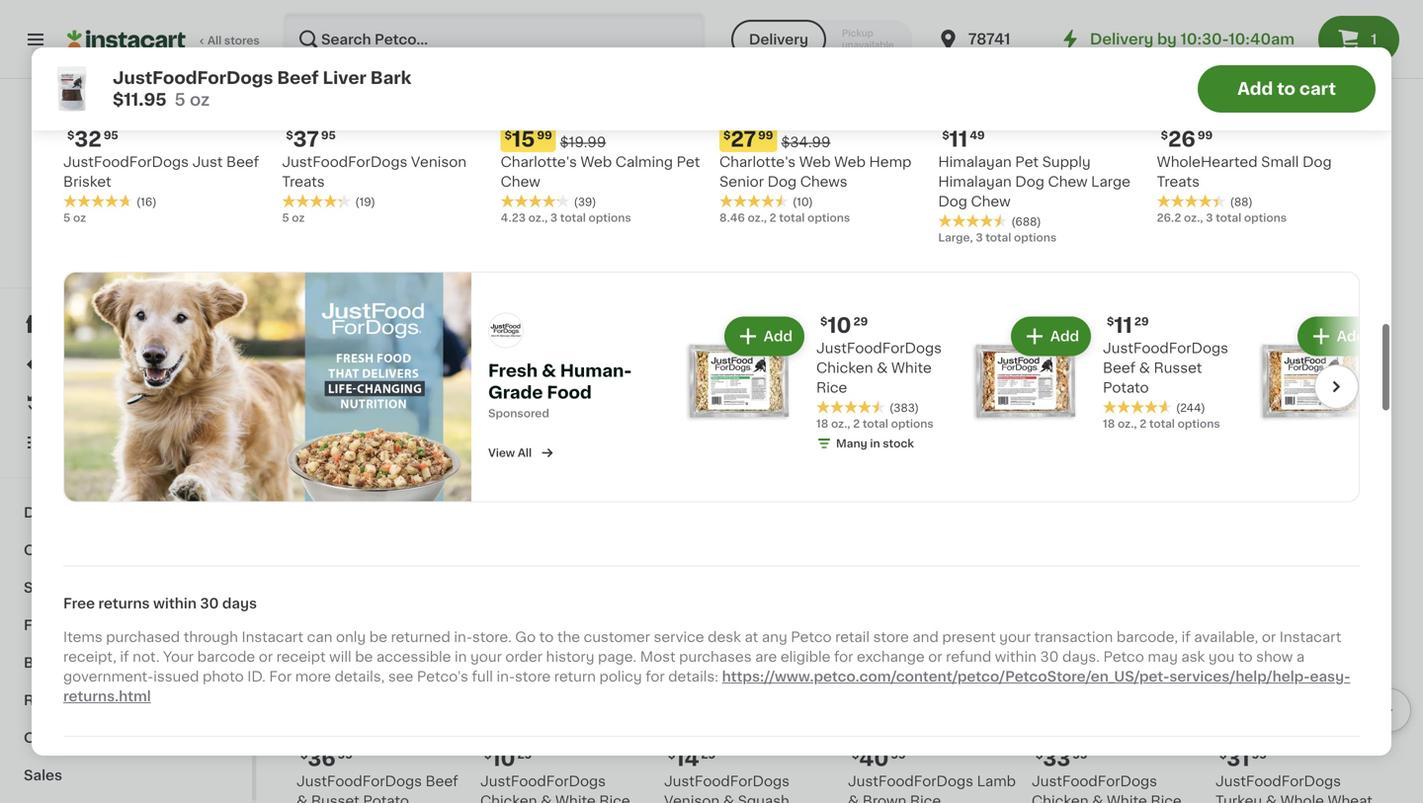 Task type: locate. For each thing, give the bounding box(es) containing it.
for down retail
[[835, 651, 854, 665]]

1 horizontal spatial small
[[1262, 155, 1300, 169]]

be right only
[[370, 631, 388, 645]]

2 inside item carousel region
[[770, 213, 777, 224]]

$27.99 original price: $34.99 element
[[720, 127, 923, 152]]

99 inside the "$ 33 99"
[[1073, 750, 1088, 761]]

99 inside $ 27 99
[[759, 130, 774, 141]]

1 horizontal spatial 30
[[1041, 651, 1060, 665]]

2 instacart from the left
[[1280, 631, 1342, 645]]

justfoodfordogs turkey & whole wheat macaroni inside button
[[665, 13, 822, 66]]

1 vertical spatial 30
[[1041, 651, 1060, 665]]

95 right 17
[[699, 369, 714, 380]]

item carousel region containing 32
[[63, 0, 1388, 264]]

18 oz., 2 total options for 11
[[1104, 419, 1221, 430]]

1 vertical spatial justfoodfordogs beef & russet potato
[[1104, 342, 1229, 395]]

99 for 26
[[1198, 130, 1214, 141]]

pantry for justfoodfordogs beef & russet potato pantry fresh
[[965, 414, 1010, 428]]

fresh for justfoodfordogs beef & russet potato pantry fresh
[[848, 433, 887, 447]]

1 macaroni from the left
[[665, 52, 729, 66]]

18
[[1216, 90, 1228, 101], [817, 419, 829, 430], [1104, 419, 1116, 430]]

macaroni left delivery button
[[665, 52, 729, 66]]

5 right $11.95
[[175, 91, 186, 108]]

1 vertical spatial for
[[646, 671, 665, 684]]

2 vertical spatial 11
[[492, 368, 510, 388]]

(383)
[[890, 403, 920, 414]]

7 up many in stock
[[860, 368, 872, 388]]

99 right 40
[[891, 750, 907, 761]]

7
[[308, 368, 320, 388], [860, 368, 872, 388]]

product group
[[481, 189, 649, 465], [665, 189, 833, 465], [848, 189, 1017, 484], [1032, 189, 1201, 465]]

2 vertical spatial justfoodfordogs beef & russet potato
[[297, 775, 459, 804]]

pantry
[[297, 142, 370, 163], [965, 414, 1010, 428], [297, 433, 342, 447]]

1 horizontal spatial 3
[[976, 233, 984, 243]]

95 inside $ 37 95
[[321, 130, 336, 141]]

★★★★★
[[1216, 71, 1286, 85], [1216, 71, 1286, 85], [63, 194, 133, 208], [63, 194, 133, 208], [720, 194, 789, 208], [720, 194, 789, 208], [282, 194, 351, 208], [282, 194, 351, 208], [501, 194, 570, 208], [501, 194, 570, 208], [1158, 194, 1227, 208], [1158, 194, 1227, 208], [939, 214, 1008, 228], [939, 214, 1008, 228], [817, 400, 886, 414], [817, 400, 886, 414], [1104, 400, 1173, 414], [1104, 400, 1173, 414], [297, 452, 366, 466], [297, 452, 366, 466]]

macaroni down 10:40am
[[1216, 52, 1281, 66]]

$ 27 99
[[724, 129, 774, 150]]

receipt
[[277, 651, 326, 665]]

oz for 37
[[292, 213, 305, 224]]

venison for 37
[[411, 155, 467, 169]]

1 vertical spatial himalayan
[[939, 175, 1012, 189]]

95
[[104, 130, 118, 141], [321, 130, 336, 141], [512, 369, 527, 380], [699, 369, 714, 380], [874, 369, 889, 380], [1068, 369, 1083, 380]]

95 for 7
[[874, 369, 889, 380]]

options down (10)
[[808, 213, 851, 224]]

95 up grade
[[512, 369, 527, 380]]

venison
[[411, 155, 467, 169], [665, 795, 720, 804]]

2 horizontal spatial bark
[[1137, 414, 1168, 428]]

justfoodfordogs inside justfoodfordogs chicken & white rice
[[481, 13, 606, 27]]

chicken inside justfoodfordogs chicken breast treats
[[1032, 33, 1089, 46]]

petco up eligible
[[791, 631, 832, 645]]

russet down $ 36 99
[[311, 795, 360, 804]]

petco down barcode,
[[1104, 651, 1145, 665]]

in inside the items purchased through instacart can only be returned in-store. go to the customer service desk at any petco retail store and present your transaction barcode, if available, or instacart receipt, if not. your barcode or receipt will be accessible in your order history page. most purchases are eligible for exchange or refund within 30 days. petco may ask you to show a government-issued photo id. for more details, see petco's full in-store return policy for details:
[[455, 651, 467, 665]]

pets right other
[[69, 732, 101, 746]]

add to cart button
[[1199, 65, 1377, 113]]

1 horizontal spatial 11
[[950, 129, 968, 150]]

fish up 78741
[[978, 13, 1006, 27]]

1 vertical spatial in
[[455, 651, 467, 665]]

1 horizontal spatial chew
[[972, 195, 1011, 209]]

3 right 4.23
[[551, 213, 558, 224]]

1 horizontal spatial liver
[[481, 414, 514, 428]]

dog down the cart
[[1303, 155, 1333, 169]]

2 vertical spatial store
[[515, 671, 551, 684]]

fish inside justfoodfordogs fish & sweet potato
[[978, 13, 1006, 27]]

99 inside $ 15 99
[[537, 130, 552, 141]]

99 right 36
[[338, 750, 353, 761]]

1 vertical spatial if
[[120, 651, 129, 665]]

None search field
[[283, 12, 706, 67]]

11 for $ 11 29
[[1115, 316, 1133, 336]]

1 vertical spatial $ 10 29
[[485, 749, 532, 770]]

17
[[676, 368, 697, 388]]

0 horizontal spatial 11
[[492, 368, 510, 388]]

go
[[515, 631, 536, 645]]

2 7 from the left
[[860, 368, 872, 388]]

1 product group from the left
[[481, 189, 649, 465]]

30 inside the items purchased through instacart can only be returned in-store. go to the customer service desk at any petco retail store and present your transaction barcode, if available, or instacart receipt, if not. your barcode or receipt will be accessible in your order history page. most purchases are eligible for exchange or refund within 30 days. petco may ask you to show a government-issued photo id. for more details, see petco's full in-store return policy for details:
[[1041, 651, 1060, 665]]

10:40am
[[1229, 32, 1295, 46]]

fish link
[[12, 607, 240, 645]]

0 horizontal spatial 3
[[551, 213, 558, 224]]

1 horizontal spatial petco
[[791, 631, 832, 645]]

oz., for charlotte's web web hemp senior dog chews
[[748, 213, 767, 224]]

11 up spo
[[492, 368, 510, 388]]

5 down $ 37 95
[[282, 213, 289, 224]]

99 inside "$ 31 99"
[[1253, 750, 1268, 761]]

all left stores
[[208, 35, 222, 46]]

turkey inside justfoodfordogs turkey & whole whea
[[1216, 795, 1263, 804]]

3 product group from the left
[[848, 189, 1017, 484]]

0 vertical spatial $ 10 29
[[821, 316, 868, 336]]

0 vertical spatial store
[[114, 220, 144, 231]]

&
[[297, 33, 308, 46], [541, 33, 552, 46], [715, 33, 726, 46], [848, 33, 860, 46], [1267, 33, 1278, 46], [877, 362, 888, 375], [1140, 362, 1151, 375], [542, 363, 556, 380], [357, 414, 368, 428], [848, 414, 860, 428], [104, 732, 116, 746], [297, 795, 308, 804], [541, 795, 552, 804], [724, 795, 735, 804], [848, 795, 860, 804], [1093, 795, 1104, 804], [1267, 795, 1278, 804]]

petco logo image
[[83, 103, 170, 190]]

spo
[[489, 409, 511, 419]]

$ 11 49
[[943, 129, 985, 150]]

venison inside justfoodfordogs venison treats
[[411, 155, 467, 169]]

1 horizontal spatial charlotte's
[[720, 155, 796, 169]]

wheat inside button
[[777, 33, 822, 46]]

in- right full
[[497, 671, 515, 684]]

if up ask
[[1182, 631, 1191, 645]]

95 inside '$ 12 95'
[[1068, 369, 1083, 380]]

large
[[1092, 175, 1131, 189]]

1 horizontal spatial $ 10 29
[[821, 316, 868, 336]]

justfoodfordogs inside "justfoodfordogs just beef brisket"
[[63, 155, 189, 169]]

pet
[[677, 155, 700, 169], [1016, 155, 1039, 169]]

1 horizontal spatial fish
[[978, 13, 1006, 27]]

justfoodfordogs inside button
[[665, 13, 790, 27]]

page.
[[598, 651, 637, 665]]

2 right apple
[[1140, 419, 1147, 430]]

dog up the (688)
[[1016, 175, 1045, 189]]

0 horizontal spatial venison
[[411, 155, 467, 169]]

$ inside the "$ 33 99"
[[1036, 750, 1044, 761]]

$15.99 original price: $19.99 element
[[501, 127, 704, 152]]

web for 15
[[581, 155, 612, 169]]

oz., for wholehearted small dog treats
[[1185, 213, 1204, 224]]

within right refund
[[996, 651, 1037, 665]]

0 vertical spatial small
[[1262, 155, 1300, 169]]

food
[[547, 385, 592, 402]]

99 inside $ 36 99
[[338, 750, 353, 761]]

liver inside justfoodfordogs beef liver bark
[[481, 414, 514, 428]]

service type group
[[732, 20, 913, 59]]

0 vertical spatial for
[[835, 651, 854, 665]]

wheat
[[777, 33, 822, 46], [1329, 33, 1374, 46]]

instacart up receipt
[[242, 631, 304, 645]]

1 web from the left
[[800, 155, 831, 169]]

3 right large,
[[976, 233, 984, 243]]

2 horizontal spatial fresh
[[848, 433, 887, 447]]

liver inside justfoodfordogs beef liver bark $11.95 5 oz
[[323, 70, 367, 87]]

bark for 11
[[517, 414, 549, 428]]

treats inside justfoodfordogs chicken breast treats
[[1141, 33, 1184, 46]]

95 right 37
[[321, 130, 336, 141]]

options down the (688)
[[1015, 233, 1057, 243]]

transaction
[[1035, 631, 1114, 645]]

12.5
[[297, 471, 319, 482]]

chicken inside the justfoodfordogs chicken apple bark
[[1032, 414, 1089, 428]]

charlotte's for 15
[[501, 155, 577, 169]]

if left not.
[[120, 651, 129, 665]]

2 horizontal spatial web
[[835, 155, 866, 169]]

fish up birds at left bottom
[[24, 619, 53, 633]]

2 vertical spatial petco
[[1104, 651, 1145, 665]]

1 horizontal spatial 5 oz
[[282, 213, 305, 224]]

bark
[[371, 70, 412, 87], [517, 414, 549, 428], [1137, 414, 1168, 428]]

1 horizontal spatial wheat
[[1329, 33, 1374, 46]]

purchased
[[106, 631, 180, 645]]

1 pet from the left
[[677, 155, 700, 169]]

1 vertical spatial your
[[471, 651, 502, 665]]

product group containing 11
[[481, 189, 649, 465]]

3 right 26.2
[[1207, 213, 1214, 224]]

0 vertical spatial liver
[[323, 70, 367, 87]]

wheat left sweet
[[777, 33, 822, 46]]

liver for justfoodfordogs beef liver bark $11.95 5 oz
[[323, 70, 367, 87]]

pantry right (383)
[[965, 414, 1010, 428]]

small pets link
[[12, 570, 240, 607]]

turkey inside justfoodfordogs turkey & whole wheat macaroni button
[[665, 33, 711, 46]]

3
[[551, 213, 558, 224], [1207, 213, 1214, 224], [976, 233, 984, 243]]

pets for other
[[69, 732, 101, 746]]

0 horizontal spatial in
[[455, 651, 467, 665]]

chew down supply
[[1049, 175, 1088, 189]]

to inside button
[[1278, 81, 1296, 97]]

squash
[[738, 795, 790, 804]]

0 horizontal spatial web
[[581, 155, 612, 169]]

pet left supply
[[1016, 155, 1039, 169]]

11 up the justfoodfordogs chicken apple bark
[[1115, 316, 1133, 336]]

bark down grade
[[517, 414, 549, 428]]

russet up stock at the right of the page
[[863, 414, 912, 428]]

himalayan pet supply himalayan dog chew large dog chew
[[939, 155, 1131, 209]]

total
[[344, 70, 370, 81], [1263, 90, 1288, 101], [780, 213, 805, 224], [560, 213, 586, 224], [1216, 213, 1242, 224], [986, 233, 1012, 243], [863, 419, 889, 430], [1150, 419, 1176, 430]]

2 product group from the left
[[665, 189, 833, 465]]

whole inside button
[[729, 33, 773, 46]]

0 horizontal spatial charlotte's
[[501, 155, 577, 169]]

1 vertical spatial pets
[[69, 732, 101, 746]]

photo
[[203, 671, 244, 684]]

11 inside item carousel region
[[950, 129, 968, 150]]

fresh up grade
[[489, 363, 538, 380]]

1 vertical spatial fish
[[24, 619, 53, 633]]

1 7 from the left
[[308, 368, 320, 388]]

0 horizontal spatial within
[[153, 597, 197, 611]]

russet up 72 oz., 2 total options
[[311, 33, 360, 46]]

store up exchange
[[874, 631, 910, 645]]

3 web from the left
[[581, 155, 612, 169]]

1 vertical spatial venison
[[665, 795, 720, 804]]

only
[[336, 631, 366, 645]]

1 vertical spatial be
[[355, 651, 373, 665]]

pet inside charlotte's web calming pet chew
[[677, 155, 700, 169]]

the
[[558, 631, 581, 645]]

show
[[1257, 651, 1294, 665]]

99 inside $ 26 99
[[1198, 130, 1214, 141]]

delivery by 10:30-10:40am
[[1091, 32, 1295, 46]]

$ inside $ 27 99
[[724, 130, 731, 141]]

0 horizontal spatial fish
[[24, 619, 53, 633]]

potato inside justfoodfordogs fish & sweet potato
[[910, 33, 956, 46]]

0 horizontal spatial 30
[[200, 597, 219, 611]]

justfoodfordogs beef & russet potato up (244)
[[1104, 342, 1229, 395]]

95 inside $ 11 95
[[512, 369, 527, 380]]

$ 10 29 up $ 7 95
[[821, 316, 868, 336]]

brown
[[863, 795, 907, 804]]

oz for 7
[[321, 471, 334, 482]]

charlotte's down $ 27 99
[[720, 155, 796, 169]]

1 horizontal spatial bark
[[517, 414, 549, 428]]

delivery for delivery by 10:30-10:40am
[[1091, 32, 1154, 46]]

11 for $ 11 49
[[950, 129, 968, 150]]

delivery inside button
[[749, 33, 809, 46]]

oz right 12.5
[[321, 471, 334, 482]]

72 oz., 2 total options
[[297, 70, 415, 81]]

0 horizontal spatial for
[[646, 671, 665, 684]]

1 vertical spatial item carousel region
[[297, 562, 1412, 804]]

fresh
[[489, 363, 538, 380], [346, 433, 384, 447], [848, 433, 887, 447]]

0 horizontal spatial liver
[[323, 70, 367, 87]]

5 oz down brisket at the top
[[63, 213, 86, 224]]

1 justfoodfordogs turkey & whole wheat macaroni from the left
[[665, 13, 822, 66]]

options down (383)
[[892, 419, 934, 430]]

0 horizontal spatial instacart
[[242, 631, 304, 645]]

rice inside justfoodfordogs chicken & white rice pantry fresh
[[416, 414, 447, 428]]

hemp
[[870, 155, 912, 169]]

0 horizontal spatial bark
[[371, 70, 412, 87]]

99 for 27
[[759, 130, 774, 141]]

99 right 33
[[1073, 750, 1088, 761]]

2 charlotte's from the left
[[501, 155, 577, 169]]

for down most
[[646, 671, 665, 684]]

dog inside wholehearted small dog treats
[[1303, 155, 1333, 169]]

$ 11 95
[[485, 368, 527, 388]]

2 wheat from the left
[[1329, 33, 1374, 46]]

pantry staples
[[297, 142, 457, 163]]

5 for 11
[[481, 451, 488, 462]]

fresh for justfoodfordogs chicken & white rice pantry fresh
[[346, 433, 384, 447]]

items
[[63, 631, 103, 645]]

bark inside the justfoodfordogs chicken apple bark
[[1137, 414, 1168, 428]]

3 for wholehearted small dog treats
[[1207, 213, 1214, 224]]

2 for justfoodfordogs beef & russet potato
[[1140, 419, 1147, 430]]

senior
[[720, 175, 764, 189]]

store down (16)
[[114, 220, 144, 231]]

$ inside $ 11 95
[[485, 369, 492, 380]]

web inside charlotte's web calming pet chew
[[581, 155, 612, 169]]

29 up $ 7 95
[[854, 317, 868, 327]]

liver down grade
[[481, 414, 514, 428]]

total down (39)
[[560, 213, 586, 224]]

grade
[[489, 385, 543, 402]]

95 inside '$ 32 95'
[[104, 130, 118, 141]]

2 right 8.46
[[770, 213, 777, 224]]

(688)
[[1012, 217, 1042, 228]]

29 up the justfoodfordogs chicken apple bark
[[1135, 317, 1150, 327]]

1 horizontal spatial 7
[[860, 368, 872, 388]]

95 for 11
[[512, 369, 527, 380]]

1 horizontal spatial all
[[518, 448, 532, 459]]

to right go
[[540, 631, 554, 645]]

beef inside "justfoodfordogs just beef brisket"
[[226, 155, 259, 169]]

or
[[1263, 631, 1277, 645], [259, 651, 273, 665], [929, 651, 943, 665]]

1 vertical spatial within
[[996, 651, 1037, 665]]

2 horizontal spatial 11
[[1115, 316, 1133, 336]]

0 horizontal spatial 5 oz
[[63, 213, 86, 224]]

0 horizontal spatial delivery
[[749, 33, 809, 46]]

justfoodfordogs inside justfoodfordogs chicken & white rice pantry fresh
[[297, 394, 422, 408]]

95 inside $ 7 95
[[874, 369, 889, 380]]

oz down brisket at the top
[[73, 213, 86, 224]]

whole inside justfoodfordogs turkey & whole whea
[[1281, 795, 1325, 804]]

$ inside "$ 31 99"
[[1220, 750, 1228, 761]]

2 horizontal spatial 3
[[1207, 213, 1214, 224]]

(88)
[[1231, 197, 1254, 208]]

pantry up 12.5 oz
[[297, 433, 342, 447]]

turkey
[[665, 33, 711, 46], [1216, 33, 1263, 46], [1216, 795, 1263, 804]]

$ 10 29 down full
[[485, 749, 532, 770]]

0 vertical spatial within
[[153, 597, 197, 611]]

for
[[835, 651, 854, 665], [646, 671, 665, 684]]

18 for 10
[[817, 419, 829, 430]]

bark inside justfoodfordogs beef liver bark
[[517, 414, 549, 428]]

2 pet from the left
[[1016, 155, 1039, 169]]

11 for $ 11 95
[[492, 368, 510, 388]]

or up id.
[[259, 651, 273, 665]]

potato for 7
[[915, 414, 961, 428]]

$ 15 99
[[505, 129, 552, 150]]

fish
[[978, 13, 1006, 27], [24, 619, 53, 633]]

& inside justfoodfordogs chicken & white rice pantry fresh
[[357, 414, 368, 428]]

2 vertical spatial pantry
[[297, 433, 342, 447]]

charlotte's inside charlotte's web web hemp senior dog chews
[[720, 155, 796, 169]]

buy it again link
[[12, 384, 240, 423]]

0 vertical spatial venison
[[411, 155, 467, 169]]

to left the cart
[[1278, 81, 1296, 97]]

0 horizontal spatial in-
[[454, 631, 473, 645]]

oz right $11.95
[[190, 91, 210, 108]]

0 horizontal spatial 7
[[308, 368, 320, 388]]

1 horizontal spatial or
[[929, 651, 943, 665]]

delivery
[[1091, 32, 1154, 46], [749, 33, 809, 46]]

shop link
[[12, 305, 240, 344]]

wheat up the cart
[[1329, 33, 1374, 46]]

11 left 49
[[950, 129, 968, 150]]

1 horizontal spatial justfoodfordogs turkey & whole wheat macaroni
[[1216, 13, 1374, 66]]

1 horizontal spatial if
[[1182, 631, 1191, 645]]

2 for justfoodfordogs chicken & white rice
[[854, 419, 860, 430]]

white
[[556, 33, 596, 46], [892, 362, 932, 375], [372, 414, 412, 428], [556, 795, 596, 804], [1107, 795, 1148, 804]]

potato inside "justfoodfordogs beef & russet potato pantry fresh"
[[915, 414, 961, 428]]

1 himalayan from the top
[[939, 155, 1012, 169]]

bark up pantry staples
[[371, 70, 412, 87]]

total down (10)
[[780, 213, 805, 224]]

macaroni inside button
[[665, 52, 729, 66]]

99 for 36
[[338, 750, 353, 761]]

instacart
[[242, 631, 304, 645], [1280, 631, 1342, 645]]

99 inside $ 40 99
[[891, 750, 907, 761]]

to up services/help/help-
[[1239, 651, 1253, 665]]

venison for 14
[[665, 795, 720, 804]]

just food for dogs image
[[489, 313, 524, 349]]

are
[[756, 651, 778, 665]]

store
[[114, 220, 144, 231], [874, 631, 910, 645], [515, 671, 551, 684]]

pantry up (19)
[[297, 142, 370, 163]]

justfoodfordogs beef & russet potato up 72 oz., 2 total options
[[297, 13, 459, 46]]

95 for 12
[[1068, 369, 1083, 380]]

1 horizontal spatial in-
[[497, 671, 515, 684]]

add button
[[566, 195, 643, 231], [750, 195, 827, 231], [934, 195, 1011, 231], [1118, 195, 1195, 231], [727, 319, 803, 355], [1013, 319, 1090, 355], [1300, 319, 1377, 355]]

2 up "many"
[[854, 419, 860, 430]]

fresh inside "justfoodfordogs beef & russet potato pantry fresh"
[[848, 433, 887, 447]]

$ inside $ 7 95
[[852, 369, 860, 380]]

95 right "12"
[[1068, 369, 1083, 380]]

0 horizontal spatial 18
[[817, 419, 829, 430]]

99
[[759, 130, 774, 141], [537, 130, 552, 141], [1198, 130, 1214, 141], [338, 750, 353, 761], [891, 750, 907, 761], [1073, 750, 1088, 761], [1253, 750, 1268, 761]]

details,
[[335, 671, 385, 684]]

2 horizontal spatial petco
[[1104, 651, 1145, 665]]

russet
[[311, 33, 360, 46], [1155, 362, 1203, 375], [863, 414, 912, 428], [311, 795, 360, 804]]

staples
[[375, 142, 457, 163]]

$ inside $ 26 99
[[1162, 130, 1169, 141]]

1 wheat from the left
[[777, 33, 822, 46]]

instacart logo image
[[67, 28, 186, 51]]

web
[[800, 155, 831, 169], [835, 155, 866, 169], [581, 155, 612, 169]]

charlotte's down $ 15 99
[[501, 155, 577, 169]]

charlotte's inside charlotte's web calming pet chew
[[501, 155, 577, 169]]

russet for 11
[[1155, 362, 1203, 375]]

1 horizontal spatial instacart
[[1280, 631, 1342, 645]]

russet for 7
[[863, 414, 912, 428]]

rice inside justfoodfordogs lamb & brown rice
[[911, 795, 942, 804]]

petco link
[[83, 103, 170, 214]]

russet inside "justfoodfordogs beef & russet potato pantry fresh"
[[863, 414, 912, 428]]

$ 33 99
[[1036, 749, 1088, 770]]

1 horizontal spatial your
[[1000, 631, 1031, 645]]

1 charlotte's from the left
[[720, 155, 796, 169]]

services/help/help-
[[1170, 671, 1311, 684]]

oz down 37
[[292, 213, 305, 224]]

18 oz., 2 total options down (244)
[[1104, 419, 1221, 430]]

4 product group from the left
[[1032, 189, 1201, 465]]

5 oz for 37
[[282, 213, 305, 224]]

white inside justfoodfordogs chicken & white rice
[[556, 33, 596, 46]]

0 horizontal spatial justfoodfordogs turkey & whole wheat macaroni
[[665, 13, 822, 66]]

himalayan
[[939, 155, 1012, 169], [939, 175, 1012, 189]]

1 horizontal spatial 10
[[828, 316, 852, 336]]

1 horizontal spatial venison
[[665, 795, 720, 804]]

human-
[[560, 363, 632, 380]]

1 horizontal spatial macaroni
[[1216, 52, 1281, 66]]

justfoodfordogs fish & sweet potato button
[[848, 0, 1017, 83]]

0 vertical spatial pets
[[66, 581, 99, 595]]

justfoodfordogs beef & russet potato
[[297, 13, 459, 46], [1104, 342, 1229, 395], [297, 775, 459, 804]]

dog up (10)
[[768, 175, 797, 189]]

all stores
[[208, 35, 260, 46]]

1 vertical spatial liver
[[481, 414, 514, 428]]

product group containing 17
[[665, 189, 833, 465]]

turkey left delivery button
[[665, 33, 711, 46]]

11
[[950, 129, 968, 150], [1115, 316, 1133, 336], [492, 368, 510, 388]]

pets up free on the bottom left
[[66, 581, 99, 595]]

0 horizontal spatial pet
[[677, 155, 700, 169]]

7 left 45
[[308, 368, 320, 388]]

& inside justfoodfordogs lamb & brown rice
[[848, 795, 860, 804]]

charlotte's for 27
[[720, 155, 796, 169]]

pantry for justfoodfordogs chicken & white rice pantry fresh
[[297, 433, 342, 447]]

5 oz down spo
[[481, 451, 503, 462]]

99 right 26
[[1198, 130, 1214, 141]]

$ inside $ 40 99
[[852, 750, 860, 761]]

1 horizontal spatial fresh
[[489, 363, 538, 380]]

total down the (688)
[[986, 233, 1012, 243]]

0 horizontal spatial wheat
[[777, 33, 822, 46]]

a
[[1297, 651, 1305, 665]]

or up "show"
[[1263, 631, 1277, 645]]

$ inside "$ 11 29"
[[1108, 317, 1115, 327]]

fresh food that delivers life-changing nutrition image
[[64, 273, 472, 502]]

1 horizontal spatial in
[[871, 439, 881, 450]]

$ inside '$ 32 95'
[[67, 130, 74, 141]]

charlotte's web web hemp senior dog chews
[[720, 155, 912, 189]]

or down and
[[929, 651, 943, 665]]

0 vertical spatial petco
[[105, 197, 147, 211]]

justfoodfordogs beef & russet potato down $ 36 99
[[297, 775, 459, 804]]

russet up (244)
[[1155, 362, 1203, 375]]

2 horizontal spatial store
[[874, 631, 910, 645]]

99 for 15
[[537, 130, 552, 141]]

0 horizontal spatial store
[[114, 220, 144, 231]]

0 horizontal spatial your
[[471, 651, 502, 665]]

29 right 14
[[702, 750, 716, 761]]

15
[[512, 129, 535, 150]]

instacart up a
[[1280, 631, 1342, 645]]

wholehearted small dog treats
[[1158, 155, 1333, 189]]

2 right 72
[[334, 70, 341, 81]]

$11.95
[[113, 91, 167, 108]]

0 horizontal spatial all
[[208, 35, 222, 46]]

18 oz., 2 total options up many in stock
[[817, 419, 934, 430]]

justfoodfordogs beef & russet potato inside item carousel region
[[297, 775, 459, 804]]

99 right 15
[[537, 130, 552, 141]]

1 horizontal spatial within
[[996, 651, 1037, 665]]

treats inside wholehearted small dog treats
[[1158, 175, 1200, 189]]

item carousel region
[[63, 0, 1388, 264], [297, 562, 1412, 804]]

1 vertical spatial store
[[874, 631, 910, 645]]

2
[[334, 70, 341, 81], [1253, 90, 1260, 101], [770, 213, 777, 224], [854, 419, 860, 430], [1140, 419, 1147, 430]]

justfoodfordogs chicken & white rice pantry fresh
[[297, 394, 447, 447]]



Task type: describe. For each thing, give the bounding box(es) containing it.
7 for justfoodfordogs chicken & white rice pantry fresh
[[308, 368, 320, 388]]

5 for 37
[[282, 213, 289, 224]]

$ 31 99
[[1220, 749, 1268, 770]]

4.23 oz., 3 total options
[[501, 213, 632, 224]]

everyday store prices
[[59, 220, 181, 231]]

beef inside justfoodfordogs beef liver bark
[[610, 394, 642, 408]]

$ 12 95
[[1036, 368, 1083, 388]]

chicken inside justfoodfordogs chicken & white rice pantry fresh
[[297, 414, 354, 428]]

justfoodfordogs inside justfoodfordogs fish & sweet potato
[[848, 13, 974, 27]]

justfoodfordogs just beef brisket
[[63, 155, 259, 189]]

more
[[119, 732, 156, 746]]

apple
[[1093, 414, 1133, 428]]

1 vertical spatial 10
[[492, 749, 516, 770]]

7 for justfoodfordogs beef & russet potato pantry fresh
[[860, 368, 872, 388]]

delivery button
[[732, 20, 827, 59]]

5 oz for 11
[[481, 451, 503, 462]]

reptiles link
[[12, 682, 240, 720]]

potato for 36
[[363, 795, 409, 804]]

1 vertical spatial all
[[518, 448, 532, 459]]

2 web from the left
[[835, 155, 866, 169]]

https://www.petco.com/content/petco/petcostore/en_us/pet-services/help/help-easy- returns.html link
[[63, 671, 1351, 704]]

sales link
[[12, 757, 240, 795]]

your
[[163, 651, 194, 665]]

total down the (88)
[[1216, 213, 1242, 224]]

$ 10 29 inside item carousel region
[[485, 749, 532, 770]]

options down (236)
[[1291, 90, 1334, 101]]

$ 36 99
[[301, 749, 353, 770]]

$ inside '$ 7 45'
[[301, 369, 308, 380]]

through
[[184, 631, 238, 645]]

2 down 10:40am
[[1253, 90, 1260, 101]]

99 for 33
[[1073, 750, 1088, 761]]

& inside "justfoodfordogs beef & russet potato pantry fresh"
[[848, 414, 860, 428]]

product group containing 7
[[848, 189, 1017, 484]]

rice inside justfoodfordogs chicken & white rice
[[600, 33, 631, 46]]

pets for small
[[66, 581, 99, 595]]

total left the cart
[[1263, 90, 1288, 101]]

add vital care to save
[[59, 260, 181, 270]]

treats for justfoodfordogs
[[1141, 33, 1184, 46]]

18 for 11
[[1104, 419, 1116, 430]]

justfoodfordogs justchicken
[[665, 394, 790, 428]]

$ inside $ 14 29
[[668, 750, 676, 761]]

95 for 37
[[321, 130, 336, 141]]

item carousel region containing 36
[[297, 562, 1412, 804]]

deals link
[[12, 344, 240, 384]]

$ 32 95
[[67, 129, 118, 150]]

by
[[1158, 32, 1178, 46]]

https://www.petco.com/content/petco/petcostore/en_us/pet-
[[722, 671, 1170, 684]]

3 for charlotte's web calming pet chew
[[551, 213, 558, 224]]

petco's
[[417, 671, 469, 684]]

justfoodfordogs inside justfoodfordogs lamb & brown rice
[[848, 775, 974, 789]]

sales
[[24, 769, 62, 783]]

0 vertical spatial be
[[370, 631, 388, 645]]

& inside button
[[715, 33, 726, 46]]

add link
[[1244, 313, 1424, 452]]

potato for 11
[[1104, 381, 1150, 395]]

1 button
[[1319, 16, 1400, 63]]

0 horizontal spatial or
[[259, 651, 273, 665]]

& inside fresh & human- grade food spo nsored
[[542, 363, 556, 380]]

small inside wholehearted small dog treats
[[1262, 155, 1300, 169]]

0 vertical spatial in
[[871, 439, 881, 450]]

to left save
[[141, 260, 153, 270]]

justfoodfordogs chicken apple bark
[[1032, 394, 1168, 428]]

breast
[[1093, 33, 1138, 46]]

0 vertical spatial 30
[[200, 597, 219, 611]]

justfoodfordogs chicken & white rice inside button
[[481, 13, 631, 46]]

37
[[293, 129, 319, 150]]

26
[[1169, 129, 1196, 150]]

$ inside $ 11 49
[[943, 130, 950, 141]]

options down (39)
[[589, 213, 632, 224]]

chicken inside justfoodfordogs chicken & white rice
[[481, 33, 537, 46]]

care
[[112, 260, 139, 270]]

product group containing 12
[[1032, 189, 1201, 465]]

2 macaroni from the left
[[1216, 52, 1281, 66]]

26.2 oz., 3 total options
[[1158, 213, 1288, 224]]

18 oz., 2 total options for 10
[[817, 419, 934, 430]]

29 inside "$ 11 29"
[[1135, 317, 1150, 327]]

available,
[[1195, 631, 1259, 645]]

present
[[943, 631, 996, 645]]

bark for 12
[[1137, 414, 1168, 428]]

justfoodfordogs inside justfoodfordogs turkey & whole whea
[[1216, 775, 1342, 789]]

2 justfoodfordogs turkey & whole wheat macaroni from the left
[[1216, 13, 1374, 66]]

justfoodfordogs inside justfoodfordogs chicken breast treats
[[1032, 13, 1158, 27]]

just
[[192, 155, 223, 169]]

0 horizontal spatial petco
[[105, 197, 147, 211]]

2 horizontal spatial 18
[[1216, 90, 1228, 101]]

options up pantry staples
[[372, 70, 415, 81]]

details:
[[669, 671, 719, 684]]

beef inside justfoodfordogs beef liver bark $11.95 5 oz
[[277, 70, 319, 87]]

add to cart
[[1238, 81, 1337, 97]]

justfoodfordogs inside the justfoodfordogs chicken apple bark
[[1032, 394, 1158, 408]]

justfoodfordogs inside "justfoodfordogs beef & russet potato pantry fresh"
[[848, 394, 974, 408]]

0 horizontal spatial small
[[24, 581, 63, 595]]

1 instacart from the left
[[242, 631, 304, 645]]

justfoodfordogs beef & russet potato for 36
[[297, 775, 459, 804]]

it
[[87, 397, 97, 410]]

0 vertical spatial 10
[[828, 316, 852, 336]]

95 for 32
[[104, 130, 118, 141]]

justfoodfordogs inside justfoodfordogs beef liver bark $11.95 5 oz
[[113, 70, 273, 87]]

https://www.petco.com/content/petco/petcostore/en_us/pet-services/help/help-easy- returns.html
[[63, 671, 1351, 704]]

18 oz., 2 total options down (236)
[[1216, 90, 1334, 101]]

prices
[[146, 220, 181, 231]]

justfoodfordogs beef & russet potato for 11
[[1104, 342, 1229, 395]]

oz., for charlotte's web calming pet chew
[[529, 213, 548, 224]]

delivery for delivery
[[749, 33, 809, 46]]

& inside justfoodfordogs fish & sweet potato
[[848, 33, 860, 46]]

& inside justfoodfordogs chicken & white rice
[[541, 33, 552, 46]]

95 inside 17 95
[[699, 369, 714, 380]]

1 horizontal spatial for
[[835, 651, 854, 665]]

delivery by 10:30-10:40am link
[[1059, 28, 1295, 51]]

dog up large,
[[939, 195, 968, 209]]

2 horizontal spatial chew
[[1049, 175, 1088, 189]]

any
[[762, 631, 788, 645]]

receipt,
[[63, 651, 117, 665]]

33
[[1044, 749, 1071, 770]]

12
[[1044, 368, 1066, 388]]

0 vertical spatial if
[[1182, 631, 1191, 645]]

& inside justfoodfordogs turkey & whole whea
[[1267, 795, 1278, 804]]

options down the (88)
[[1245, 213, 1288, 224]]

white inside justfoodfordogs chicken & white rice pantry fresh
[[372, 414, 412, 428]]

& inside justfoodfordogs venison & squash
[[724, 795, 735, 804]]

oz for 11
[[490, 451, 503, 462]]

justfoodfordogs fish & sweet potato
[[848, 13, 1006, 46]]

72
[[297, 70, 310, 81]]

store.
[[473, 631, 512, 645]]

29 inside $ 14 29
[[702, 750, 716, 761]]

liver for justfoodfordogs beef liver bark
[[481, 414, 514, 428]]

free
[[63, 597, 95, 611]]

within inside the items purchased through instacart can only be returned in-store. go to the customer service desk at any petco retail store and present your transaction barcode, if available, or instacart receipt, if not. your barcode or receipt will be accessible in your order history page. most purchases are eligible for exchange or refund within 30 days. petco may ask you to show a government-issued photo id. for more details, see petco's full in-store return policy for details:
[[996, 651, 1037, 665]]

12.5 oz
[[297, 471, 334, 482]]

justfoodfordogs chicken breast treats button
[[1032, 0, 1201, 83]]

retail
[[836, 631, 870, 645]]

(10)
[[793, 197, 814, 208]]

4.23
[[501, 213, 526, 224]]

stock
[[883, 439, 915, 450]]

russet for 36
[[311, 795, 360, 804]]

chew inside charlotte's web calming pet chew
[[501, 175, 541, 189]]

pet inside himalayan pet supply himalayan dog chew large dog chew
[[1016, 155, 1039, 169]]

$ inside $ 15 99
[[505, 130, 512, 141]]

days.
[[1063, 651, 1101, 665]]

options down (244)
[[1178, 419, 1221, 430]]

items purchased through instacart can only be returned in-store. go to the customer service desk at any petco retail store and present your transaction barcode, if available, or instacart receipt, if not. your barcode or receipt will be accessible in your order history page. most purchases are eligible for exchange or refund within 30 days. petco may ask you to show a government-issued photo id. for more details, see petco's full in-store return policy for details:
[[63, 631, 1342, 684]]

29 down order
[[518, 750, 532, 761]]

0 vertical spatial in-
[[454, 631, 473, 645]]

justfoodfordogs venison treats
[[282, 155, 467, 189]]

justfoodfordogs inside justfoodfordogs venison treats
[[282, 155, 408, 169]]

$ inside '$ 12 95'
[[1036, 369, 1044, 380]]

5 for 32
[[63, 213, 70, 224]]

0 vertical spatial pantry
[[297, 142, 370, 163]]

0 horizontal spatial if
[[120, 651, 129, 665]]

add inside button
[[1238, 81, 1274, 97]]

history
[[546, 651, 595, 665]]

1
[[1372, 33, 1378, 46]]

id.
[[247, 671, 266, 684]]

service
[[654, 631, 705, 645]]

buy
[[55, 397, 83, 410]]

99 for 31
[[1253, 750, 1268, 761]]

$ inside $ 36 99
[[301, 750, 308, 761]]

5 oz for 32
[[63, 213, 86, 224]]

oz., for justfoodfordogs chicken & white rice
[[832, 419, 851, 430]]

1 vertical spatial petco
[[791, 631, 832, 645]]

oz., for justfoodfordogs beef & russet potato
[[1118, 419, 1138, 430]]

$ 40 99
[[852, 749, 907, 770]]

can
[[307, 631, 333, 645]]

view
[[489, 448, 515, 459]]

$ 11 29
[[1108, 316, 1150, 336]]

2 horizontal spatial or
[[1263, 631, 1277, 645]]

all stores link
[[67, 12, 261, 67]]

$ 7 45
[[301, 368, 337, 388]]

total up many in stock
[[863, 419, 889, 430]]

web for 27
[[800, 155, 831, 169]]

2 himalayan from the top
[[939, 175, 1012, 189]]

justfoodfordogs inside justfoodfordogs beef liver bark
[[481, 394, 606, 408]]

0 vertical spatial your
[[1000, 631, 1031, 645]]

returns.html
[[63, 690, 151, 704]]

accessible
[[377, 651, 451, 665]]

birds
[[24, 657, 61, 670]]

and
[[913, 631, 939, 645]]

5 inside justfoodfordogs beef liver bark $11.95 5 oz
[[175, 91, 186, 108]]

total right 72
[[344, 70, 370, 81]]

0 vertical spatial justfoodfordogs beef & russet potato
[[297, 13, 459, 46]]

more
[[295, 671, 331, 684]]

32
[[74, 129, 102, 150]]

total right apple
[[1150, 419, 1176, 430]]

many in stock
[[837, 439, 915, 450]]

0 vertical spatial all
[[208, 35, 222, 46]]

returns
[[98, 597, 150, 611]]

dog inside charlotte's web web hemp senior dog chews
[[768, 175, 797, 189]]

oz for 32
[[73, 213, 86, 224]]

fresh inside fresh & human- grade food spo nsored
[[489, 363, 538, 380]]

bark inside justfoodfordogs beef liver bark $11.95 5 oz
[[371, 70, 412, 87]]

justfoodfordogs lamb & brown rice
[[848, 775, 1017, 804]]

2 for charlotte's web web hemp senior dog chews
[[770, 213, 777, 224]]

brisket
[[63, 175, 111, 189]]

$ inside $ 37 95
[[286, 130, 293, 141]]

oz inside justfoodfordogs beef liver bark $11.95 5 oz
[[190, 91, 210, 108]]

turkey up add to cart button
[[1216, 33, 1263, 46]]

treats inside justfoodfordogs venison treats
[[282, 175, 325, 189]]

99 for 40
[[891, 750, 907, 761]]

treats for wholehearted
[[1158, 175, 1200, 189]]

78741
[[969, 32, 1011, 46]]

justfoodfordogs chicken breast treats
[[1032, 13, 1184, 46]]

$ 14 29
[[668, 749, 716, 770]]

justfoodfordogs turkey & whole whea
[[1216, 775, 1374, 804]]

large,
[[939, 233, 974, 243]]

for
[[269, 671, 292, 684]]

$ 7 95
[[852, 368, 889, 388]]

beef inside "justfoodfordogs beef & russet potato pantry fresh"
[[978, 394, 1010, 408]]

lamb
[[978, 775, 1017, 789]]

calming
[[616, 155, 673, 169]]

1 vertical spatial in-
[[497, 671, 515, 684]]



Task type: vqa. For each thing, say whether or not it's contained in the screenshot.


